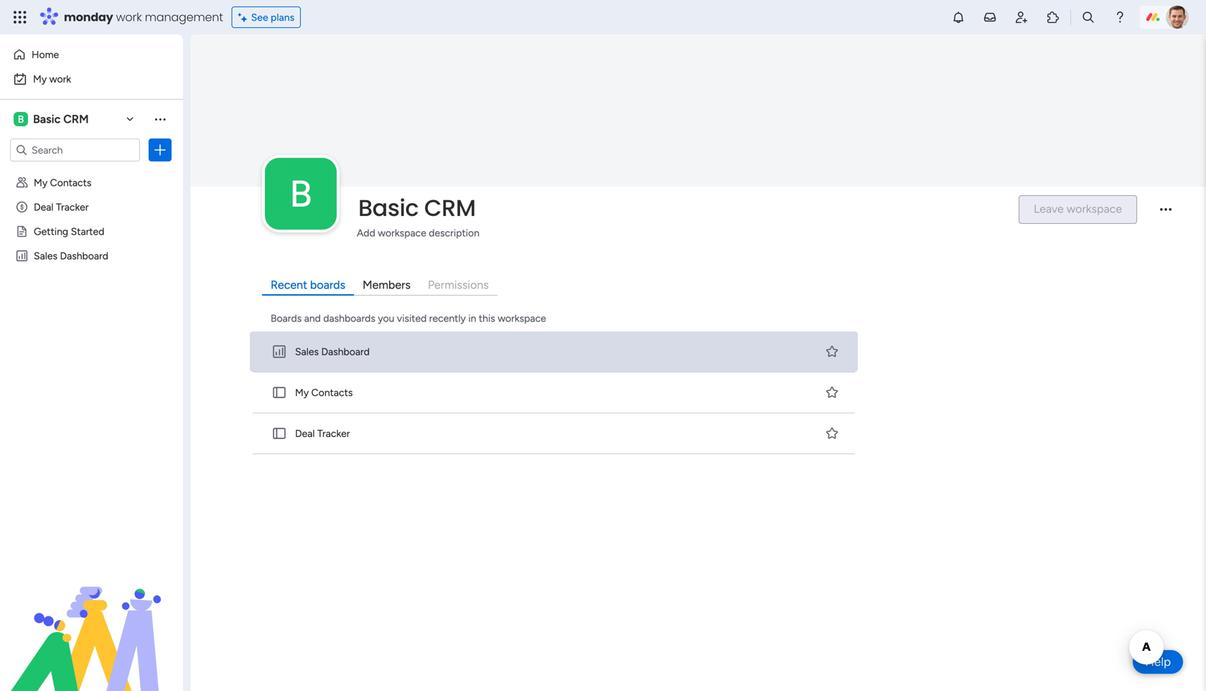 Task type: vqa. For each thing, say whether or not it's contained in the screenshot.
Invite members Image
yes



Task type: locate. For each thing, give the bounding box(es) containing it.
1 vertical spatial add to favorites image
[[825, 385, 840, 400]]

basic crm up add workspace description
[[358, 192, 476, 224]]

public board image
[[15, 225, 29, 238], [271, 385, 287, 401], [271, 426, 287, 442]]

quick search results list box
[[250, 332, 860, 455]]

work
[[116, 9, 142, 25], [49, 73, 71, 85]]

public board image inside deal tracker link
[[271, 426, 287, 442]]

0 horizontal spatial crm
[[63, 112, 89, 126]]

basic
[[33, 112, 61, 126], [358, 192, 419, 224]]

0 horizontal spatial deal tracker
[[34, 201, 89, 213]]

1 vertical spatial basic crm
[[358, 192, 476, 224]]

workspace right this
[[498, 312, 546, 325]]

1 add to favorites image from the top
[[825, 344, 840, 359]]

0 vertical spatial sales
[[34, 250, 57, 262]]

dashboard down dashboards
[[321, 346, 370, 358]]

0 horizontal spatial sales dashboard
[[34, 250, 108, 262]]

visited
[[397, 312, 427, 325]]

my contacts
[[34, 177, 92, 189], [295, 387, 353, 399]]

0 horizontal spatial sales
[[34, 250, 57, 262]]

in
[[469, 312, 476, 325]]

work for my
[[49, 73, 71, 85]]

1 horizontal spatial tracker
[[317, 428, 350, 440]]

workspace right add
[[378, 227, 426, 239]]

0 horizontal spatial my contacts
[[34, 177, 92, 189]]

0 vertical spatial tracker
[[56, 201, 89, 213]]

crm
[[63, 112, 89, 126], [424, 192, 476, 224]]

1 horizontal spatial my contacts
[[295, 387, 353, 399]]

dashboard down started
[[60, 250, 108, 262]]

help
[[1146, 655, 1171, 670]]

0 vertical spatial public board image
[[15, 225, 29, 238]]

crm up description
[[424, 192, 476, 224]]

add to favorites image
[[825, 426, 840, 441]]

0 vertical spatial add to favorites image
[[825, 344, 840, 359]]

1 vertical spatial b
[[290, 171, 312, 216]]

public board image for my contacts
[[271, 385, 287, 401]]

sales inside list box
[[34, 250, 57, 262]]

1 horizontal spatial b
[[290, 171, 312, 216]]

monday
[[64, 9, 113, 25]]

sales dashboard
[[34, 250, 108, 262], [295, 346, 370, 358]]

0 vertical spatial public dashboard image
[[15, 249, 29, 263]]

add to favorites image for my contacts
[[825, 385, 840, 400]]

notifications image
[[952, 10, 966, 24]]

0 vertical spatial dashboard
[[60, 250, 108, 262]]

work down home
[[49, 73, 71, 85]]

boards and dashboards you visited recently in this workspace
[[271, 312, 546, 325]]

list box containing my contacts
[[0, 168, 183, 462]]

sales
[[34, 250, 57, 262], [295, 346, 319, 358]]

sales down getting
[[34, 250, 57, 262]]

home
[[32, 48, 59, 61]]

deal tracker
[[34, 201, 89, 213], [295, 428, 350, 440]]

0 horizontal spatial basic
[[33, 112, 61, 126]]

basic crm up search in workspace field
[[33, 112, 89, 126]]

public dashboard image inside list box
[[15, 249, 29, 263]]

1 horizontal spatial contacts
[[311, 387, 353, 399]]

list box
[[0, 168, 183, 462]]

sales dashboard for public dashboard image inside sales dashboard link
[[295, 346, 370, 358]]

lottie animation element
[[0, 547, 183, 692]]

0 horizontal spatial basic crm
[[33, 112, 89, 126]]

0 vertical spatial basic crm
[[33, 112, 89, 126]]

getting
[[34, 226, 68, 238]]

1 horizontal spatial sales dashboard
[[295, 346, 370, 358]]

my contacts link
[[250, 373, 858, 414]]

deal
[[34, 201, 54, 213], [295, 428, 315, 440]]

1 vertical spatial dashboard
[[321, 346, 370, 358]]

my
[[33, 73, 47, 85], [34, 177, 48, 189], [295, 387, 309, 399]]

you
[[378, 312, 395, 325]]

1 horizontal spatial deal tracker
[[295, 428, 350, 440]]

add to favorites image inside my contacts link
[[825, 385, 840, 400]]

1 vertical spatial my
[[34, 177, 48, 189]]

add workspace description
[[357, 227, 480, 239]]

1 horizontal spatial deal
[[295, 428, 315, 440]]

sales down and
[[295, 346, 319, 358]]

1 horizontal spatial work
[[116, 9, 142, 25]]

sales dashboard inside list box
[[34, 250, 108, 262]]

0 horizontal spatial workspace image
[[14, 111, 28, 127]]

basic crm
[[33, 112, 89, 126], [358, 192, 476, 224]]

work inside option
[[49, 73, 71, 85]]

0 horizontal spatial dashboard
[[60, 250, 108, 262]]

1 horizontal spatial crm
[[424, 192, 476, 224]]

tracker
[[56, 201, 89, 213], [317, 428, 350, 440]]

workspace image inside 'element'
[[14, 111, 28, 127]]

dashboard inside list box
[[60, 250, 108, 262]]

boards
[[310, 278, 346, 292]]

0 horizontal spatial public dashboard image
[[15, 249, 29, 263]]

dashboards
[[323, 312, 376, 325]]

1 horizontal spatial workspace image
[[265, 158, 337, 230]]

deal inside quick search results list box
[[295, 428, 315, 440]]

0 vertical spatial crm
[[63, 112, 89, 126]]

1 vertical spatial tracker
[[317, 428, 350, 440]]

1 vertical spatial workspace
[[498, 312, 546, 325]]

0 horizontal spatial deal
[[34, 201, 54, 213]]

1 vertical spatial public dashboard image
[[271, 344, 287, 360]]

1 vertical spatial sales
[[295, 346, 319, 358]]

0 vertical spatial deal tracker
[[34, 201, 89, 213]]

0 vertical spatial work
[[116, 9, 142, 25]]

basic down my work
[[33, 112, 61, 126]]

1 vertical spatial contacts
[[311, 387, 353, 399]]

1 vertical spatial sales dashboard
[[295, 346, 370, 358]]

0 horizontal spatial contacts
[[50, 177, 92, 189]]

sales inside quick search results list box
[[295, 346, 319, 358]]

1 horizontal spatial basic
[[358, 192, 419, 224]]

2 vertical spatial my
[[295, 387, 309, 399]]

b
[[18, 113, 24, 125], [290, 171, 312, 216]]

2 vertical spatial public board image
[[271, 426, 287, 442]]

0 vertical spatial sales dashboard
[[34, 250, 108, 262]]

deal tracker inside deal tracker link
[[295, 428, 350, 440]]

public dashboard image
[[15, 249, 29, 263], [271, 344, 287, 360]]

1 vertical spatial my contacts
[[295, 387, 353, 399]]

1 horizontal spatial public dashboard image
[[271, 344, 287, 360]]

0 vertical spatial contacts
[[50, 177, 92, 189]]

public board image inside my contacts link
[[271, 385, 287, 401]]

basic up add
[[358, 192, 419, 224]]

public dashboard image inside sales dashboard link
[[271, 344, 287, 360]]

1 vertical spatial deal
[[295, 428, 315, 440]]

add to favorites image
[[825, 344, 840, 359], [825, 385, 840, 400]]

dashboard
[[60, 250, 108, 262], [321, 346, 370, 358]]

0 horizontal spatial tracker
[[56, 201, 89, 213]]

0 vertical spatial b
[[18, 113, 24, 125]]

workspace image
[[14, 111, 28, 127], [265, 158, 337, 230]]

my inside list box
[[34, 177, 48, 189]]

deal tracker inside list box
[[34, 201, 89, 213]]

workspace selection element
[[14, 111, 91, 128]]

0 horizontal spatial work
[[49, 73, 71, 85]]

1 vertical spatial deal tracker
[[295, 428, 350, 440]]

started
[[71, 226, 104, 238]]

1 vertical spatial work
[[49, 73, 71, 85]]

sales dashboard down dashboards
[[295, 346, 370, 358]]

1 horizontal spatial sales
[[295, 346, 319, 358]]

recent
[[271, 278, 307, 292]]

1 vertical spatial workspace image
[[265, 158, 337, 230]]

workspace
[[378, 227, 426, 239], [498, 312, 546, 325]]

sales dashboard inside quick search results list box
[[295, 346, 370, 358]]

monday marketplace image
[[1046, 10, 1061, 24]]

0 horizontal spatial workspace
[[378, 227, 426, 239]]

contacts
[[50, 177, 92, 189], [311, 387, 353, 399]]

search everything image
[[1082, 10, 1096, 24]]

0 vertical spatial deal
[[34, 201, 54, 213]]

option
[[0, 170, 183, 173]]

1 horizontal spatial dashboard
[[321, 346, 370, 358]]

public board image inside list box
[[15, 225, 29, 238]]

crm up search in workspace field
[[63, 112, 89, 126]]

sales dashboard down getting started
[[34, 250, 108, 262]]

work right monday at the top
[[116, 9, 142, 25]]

0 vertical spatial basic
[[33, 112, 61, 126]]

0 vertical spatial my contacts
[[34, 177, 92, 189]]

0 vertical spatial workspace image
[[14, 111, 28, 127]]

2 add to favorites image from the top
[[825, 385, 840, 400]]

1 vertical spatial crm
[[424, 192, 476, 224]]

public board image for deal tracker
[[271, 426, 287, 442]]

update feed image
[[983, 10, 998, 24]]

0 vertical spatial my
[[33, 73, 47, 85]]

sales dashboard link
[[250, 332, 858, 373]]

1 vertical spatial public board image
[[271, 385, 287, 401]]

0 horizontal spatial b
[[18, 113, 24, 125]]



Task type: describe. For each thing, give the bounding box(es) containing it.
recent boards
[[271, 278, 346, 292]]

home option
[[9, 43, 175, 66]]

Basic CRM field
[[355, 192, 1007, 224]]

1 vertical spatial basic
[[358, 192, 419, 224]]

0 vertical spatial workspace
[[378, 227, 426, 239]]

my work
[[33, 73, 71, 85]]

contacts inside list box
[[50, 177, 92, 189]]

see plans
[[251, 11, 295, 23]]

b button
[[265, 158, 337, 230]]

this
[[479, 312, 495, 325]]

see
[[251, 11, 268, 23]]

1 horizontal spatial workspace
[[498, 312, 546, 325]]

basic crm inside workspace selection 'element'
[[33, 112, 89, 126]]

deal tracker link
[[250, 414, 858, 455]]

description
[[429, 227, 480, 239]]

add
[[357, 227, 375, 239]]

my work link
[[9, 68, 175, 90]]

Search in workspace field
[[30, 142, 120, 158]]

and
[[304, 312, 321, 325]]

sales dashboard for public dashboard image inside the list box
[[34, 250, 108, 262]]

boards
[[271, 312, 302, 325]]

basic inside workspace selection 'element'
[[33, 112, 61, 126]]

getting started
[[34, 226, 104, 238]]

options image
[[153, 143, 167, 157]]

dashboard inside quick search results list box
[[321, 346, 370, 358]]

select product image
[[13, 10, 27, 24]]

permissions
[[428, 278, 489, 292]]

sales for public dashboard image inside the list box
[[34, 250, 57, 262]]

b inside workspace selection 'element'
[[18, 113, 24, 125]]

recently
[[429, 312, 466, 325]]

contacts inside quick search results list box
[[311, 387, 353, 399]]

1 horizontal spatial basic crm
[[358, 192, 476, 224]]

add to favorites image for sales dashboard
[[825, 344, 840, 359]]

lottie animation image
[[0, 547, 183, 692]]

my inside quick search results list box
[[295, 387, 309, 399]]

tracker inside deal tracker link
[[317, 428, 350, 440]]

b inside dropdown button
[[290, 171, 312, 216]]

monday work management
[[64, 9, 223, 25]]

see plans button
[[232, 6, 301, 28]]

workspace options image
[[153, 112, 167, 126]]

invite members image
[[1015, 10, 1029, 24]]

home link
[[9, 43, 175, 66]]

terry turtle image
[[1166, 6, 1189, 29]]

my contacts inside list box
[[34, 177, 92, 189]]

members
[[363, 278, 411, 292]]

work for monday
[[116, 9, 142, 25]]

v2 ellipsis image
[[1161, 209, 1172, 221]]

public board image for getting started
[[15, 225, 29, 238]]

management
[[145, 9, 223, 25]]

help button
[[1133, 651, 1184, 674]]

crm inside workspace selection 'element'
[[63, 112, 89, 126]]

tracker inside list box
[[56, 201, 89, 213]]

sales for public dashboard image inside sales dashboard link
[[295, 346, 319, 358]]

my inside option
[[33, 73, 47, 85]]

plans
[[271, 11, 295, 23]]

help image
[[1113, 10, 1128, 24]]

my contacts inside quick search results list box
[[295, 387, 353, 399]]

my work option
[[9, 68, 175, 90]]



